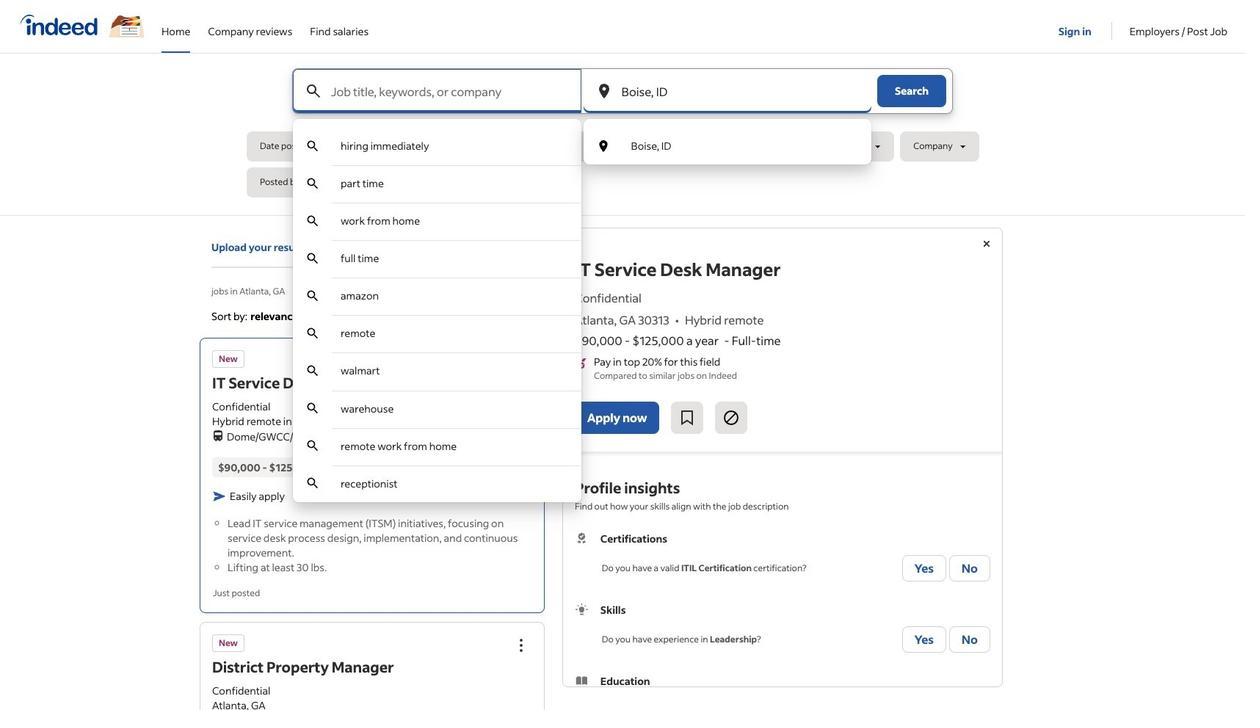 Task type: describe. For each thing, give the bounding box(es) containing it.
help icon image
[[516, 308, 533, 325]]

search: Job title, keywords, or company text field
[[328, 69, 581, 113]]

job actions for district property manager is collapsed image
[[513, 636, 530, 654]]



Task type: locate. For each thing, give the bounding box(es) containing it.
group
[[505, 345, 538, 378]]

celebrating black history month image
[[109, 15, 144, 38]]

close job details image
[[978, 235, 996, 253]]

certifications group
[[575, 531, 991, 585]]

education group
[[575, 673, 991, 710]]

transit information image
[[212, 428, 224, 442]]

search suggestions list box
[[293, 128, 581, 502]]

not interested image
[[723, 409, 741, 427]]

skills group
[[575, 602, 991, 656]]

None search field
[[247, 68, 999, 502]]

save this job image
[[679, 409, 697, 427]]

Edit location text field
[[619, 69, 848, 113]]



Task type: vqa. For each thing, say whether or not it's contained in the screenshot.
the 2.8 out of five stars rating image
no



